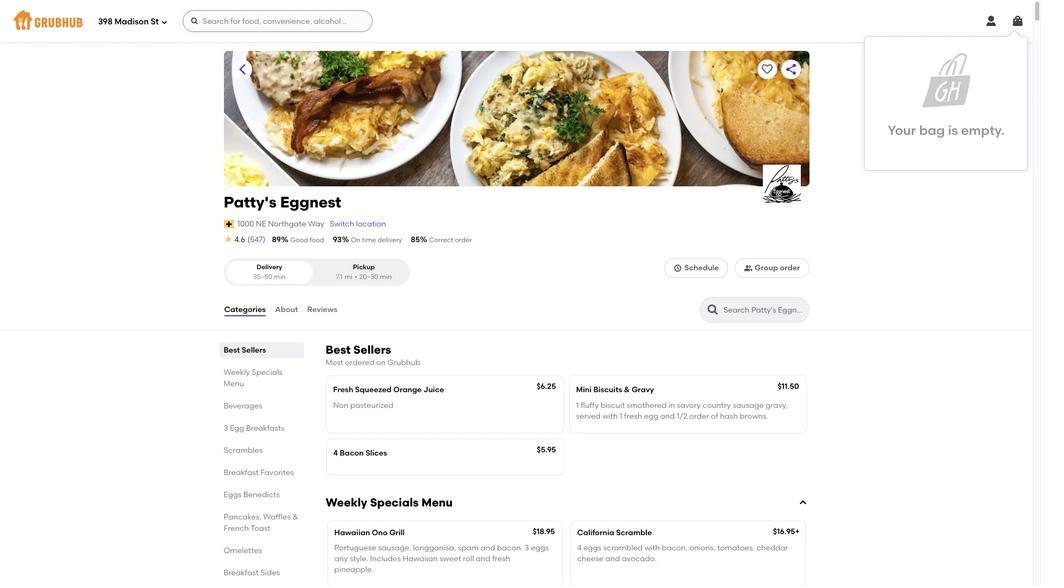 Task type: describe. For each thing, give the bounding box(es) containing it.
pineapple.
[[334, 566, 374, 575]]

egg
[[644, 412, 659, 421]]

bacon
[[340, 449, 364, 459]]

save this restaurant image
[[761, 63, 774, 76]]

sausage,
[[378, 544, 411, 553]]

4.6
[[235, 235, 245, 245]]

order for correct order
[[455, 237, 472, 244]]

weekly inside tab
[[224, 368, 250, 378]]

breakfast favorites
[[224, 469, 294, 478]]

savory
[[677, 401, 701, 410]]

4 bacon slices
[[333, 449, 387, 459]]

3 egg breakfasts tab
[[224, 423, 300, 435]]

sellers for best sellers
[[242, 346, 266, 355]]

and right spam
[[481, 544, 495, 553]]

1000
[[237, 220, 254, 229]]

$18.95
[[533, 528, 555, 537]]

people icon image
[[744, 264, 753, 273]]

hawaiian ono grill
[[334, 529, 405, 538]]

fresh inside 1 fluffy biscuit smothered in savory country sausage gravy, served with 1 fresh egg and 1/2 order of hash browns.
[[624, 412, 642, 421]]

spam
[[458, 544, 479, 553]]

best sellers tab
[[224, 345, 300, 356]]

$16.95 +
[[773, 528, 800, 537]]

slices
[[366, 449, 387, 459]]

includes
[[370, 555, 401, 564]]

biscuits
[[594, 386, 622, 395]]

min inside delivery 35–50 min
[[274, 273, 286, 281]]

+
[[796, 528, 800, 537]]

country
[[703, 401, 731, 410]]

3 inside portuguese sausage, longganisa, spam and bacon. 3 eggs any style. includes hawaiian sweet roll and fresh pineapple.
[[525, 544, 529, 553]]

eggs benedicts
[[224, 491, 280, 500]]

option group containing delivery 35–50 min
[[224, 259, 410, 286]]

switch location
[[330, 220, 386, 229]]

onions,
[[690, 544, 716, 553]]

specials inside tab
[[252, 368, 283, 378]]

egg
[[230, 424, 244, 433]]

$16.95
[[773, 528, 796, 537]]

group order
[[755, 264, 800, 273]]

your
[[888, 123, 916, 138]]

Search Patty's Eggnest search field
[[723, 305, 806, 316]]

mini biscuits & gravy
[[576, 386, 654, 395]]

Search for food, convenience, alcohol... search field
[[183, 10, 373, 32]]

your bag is empty. tooltip
[[865, 30, 1028, 170]]

save this restaurant button
[[758, 60, 777, 79]]

avocado.
[[622, 555, 657, 564]]

on time delivery
[[351, 237, 402, 244]]

way
[[308, 220, 324, 229]]

main navigation navigation
[[0, 0, 1033, 42]]

schedule button
[[665, 259, 728, 278]]

$6.25
[[537, 383, 556, 392]]

1 vertical spatial 1
[[620, 412, 623, 421]]

0 vertical spatial hawaiian
[[334, 529, 370, 538]]

cheddar
[[757, 544, 789, 553]]

best for best sellers most ordered on grubhub
[[326, 343, 351, 357]]

1000 ne northgate way
[[237, 220, 324, 229]]

share icon image
[[785, 63, 798, 76]]

min inside pickup 7.1 mi • 20–30 min
[[380, 273, 392, 281]]

of
[[711, 412, 719, 421]]

non pasteurized
[[333, 401, 394, 410]]

pancakes, waffles & french toast
[[224, 513, 298, 534]]

cheese
[[577, 555, 604, 564]]

bag
[[920, 123, 945, 138]]

portuguese
[[334, 544, 376, 553]]

fresh
[[333, 386, 353, 395]]

tomatoes,
[[718, 544, 755, 553]]

beverages
[[224, 402, 262, 411]]

reviews
[[307, 305, 338, 315]]

weekly inside button
[[326, 496, 367, 510]]

85
[[411, 235, 420, 245]]

style.
[[350, 555, 368, 564]]

35–50
[[253, 273, 272, 281]]

1 fluffy biscuit smothered in savory country sausage gravy, served with 1 fresh egg and 1/2 order of hash browns.
[[576, 401, 788, 421]]

pickup 7.1 mi • 20–30 min
[[336, 264, 392, 281]]

omelettes tab
[[224, 546, 300, 557]]

gravy
[[632, 386, 654, 395]]

good food
[[290, 237, 324, 244]]

is
[[948, 123, 958, 138]]

patty's eggnest logo image
[[763, 165, 801, 203]]

grill
[[390, 529, 405, 538]]

about button
[[275, 291, 299, 330]]

svg image inside weekly specials menu button
[[799, 499, 807, 507]]

menu inside tab
[[224, 380, 244, 389]]

pasteurized
[[350, 401, 394, 410]]

& for biscuits
[[624, 386, 630, 395]]

bacon,
[[662, 544, 688, 553]]

juice
[[424, 386, 444, 395]]

delivery 35–50 min
[[253, 264, 286, 281]]

398 madison st
[[98, 17, 159, 26]]

weekly specials menu inside tab
[[224, 368, 283, 389]]

pickup
[[353, 264, 375, 271]]

about
[[275, 305, 298, 315]]

patty's eggnest
[[224, 193, 341, 212]]



Task type: locate. For each thing, give the bounding box(es) containing it.
0 horizontal spatial eggs
[[531, 544, 549, 553]]

option group
[[224, 259, 410, 286]]

breakfast inside tab
[[224, 469, 259, 478]]

most
[[326, 359, 343, 368]]

portuguese sausage, longganisa, spam and bacon. 3 eggs any style. includes hawaiian sweet roll and fresh pineapple.
[[334, 544, 549, 575]]

hawaiian
[[334, 529, 370, 538], [403, 555, 438, 564]]

1 eggs from the left
[[531, 544, 549, 553]]

hawaiian down longganisa,
[[403, 555, 438, 564]]

best up 'weekly specials menu' tab
[[224, 346, 240, 355]]

bacon.
[[497, 544, 523, 553]]

$5.95
[[537, 446, 556, 455]]

and inside 4 eggs scrambled with bacon, onions, tomatoes, cheddar cheese and avocado.
[[606, 555, 620, 564]]

1 horizontal spatial weekly
[[326, 496, 367, 510]]

1 horizontal spatial hawaiian
[[403, 555, 438, 564]]

biscuit
[[601, 401, 625, 410]]

2 eggs from the left
[[584, 544, 602, 553]]

best up most
[[326, 343, 351, 357]]

0 horizontal spatial order
[[455, 237, 472, 244]]

2 min from the left
[[380, 273, 392, 281]]

4 for 4 bacon slices
[[333, 449, 338, 459]]

sides
[[261, 569, 280, 578]]

1 horizontal spatial sellers
[[354, 343, 391, 357]]

3 egg breakfasts
[[224, 424, 285, 433]]

0 vertical spatial menu
[[224, 380, 244, 389]]

0 horizontal spatial hawaiian
[[334, 529, 370, 538]]

group
[[755, 264, 778, 273]]

0 horizontal spatial sellers
[[242, 346, 266, 355]]

breakfast
[[224, 469, 259, 478], [224, 569, 259, 578]]

patty's
[[224, 193, 277, 212]]

on
[[351, 237, 361, 244]]

menu up beverages
[[224, 380, 244, 389]]

specials down best sellers tab
[[252, 368, 283, 378]]

0 vertical spatial svg image
[[674, 264, 683, 273]]

1 horizontal spatial fresh
[[624, 412, 642, 421]]

svg image up +
[[799, 499, 807, 507]]

svg image inside the schedule button
[[674, 264, 683, 273]]

best inside best sellers most ordered on grubhub
[[326, 343, 351, 357]]

398
[[98, 17, 113, 26]]

7.1
[[336, 273, 343, 281]]

0 vertical spatial weekly specials menu
[[224, 368, 283, 389]]

1 horizontal spatial &
[[624, 386, 630, 395]]

madison
[[115, 17, 149, 26]]

0 horizontal spatial with
[[603, 412, 618, 421]]

20–30
[[359, 273, 379, 281]]

hawaiian up portuguese at the bottom left
[[334, 529, 370, 538]]

1 horizontal spatial 3
[[525, 544, 529, 553]]

weekly specials menu inside button
[[326, 496, 453, 510]]

pancakes,
[[224, 513, 262, 522]]

0 horizontal spatial 4
[[333, 449, 338, 459]]

1 horizontal spatial order
[[690, 412, 710, 421]]

empty.
[[961, 123, 1005, 138]]

$11.50
[[778, 383, 799, 392]]

1 horizontal spatial with
[[645, 544, 660, 553]]

1 vertical spatial 3
[[525, 544, 529, 553]]

breakfast down scrambles
[[224, 469, 259, 478]]

hawaiian inside portuguese sausage, longganisa, spam and bacon. 3 eggs any style. includes hawaiian sweet roll and fresh pineapple.
[[403, 555, 438, 564]]

orange
[[394, 386, 422, 395]]

0 vertical spatial 3
[[224, 424, 228, 433]]

eggs inside portuguese sausage, longganisa, spam and bacon. 3 eggs any style. includes hawaiian sweet roll and fresh pineapple.
[[531, 544, 549, 553]]

menu up longganisa,
[[422, 496, 453, 510]]

breakfast sides tab
[[224, 568, 300, 579]]

and right roll
[[476, 555, 491, 564]]

4
[[333, 449, 338, 459], [577, 544, 582, 553]]

california
[[577, 529, 615, 538]]

2 breakfast from the top
[[224, 569, 259, 578]]

min down "delivery"
[[274, 273, 286, 281]]

fluffy
[[581, 401, 599, 410]]

specials inside button
[[370, 496, 419, 510]]

best
[[326, 343, 351, 357], [224, 346, 240, 355]]

breakfast for breakfast favorites
[[224, 469, 259, 478]]

breakfast down omelettes
[[224, 569, 259, 578]]

and down 'scrambled'
[[606, 555, 620, 564]]

menu inside button
[[422, 496, 453, 510]]

89
[[272, 235, 281, 245]]

1 vertical spatial fresh
[[493, 555, 511, 564]]

0 horizontal spatial menu
[[224, 380, 244, 389]]

breakfast sides
[[224, 569, 280, 578]]

ono
[[372, 529, 388, 538]]

best sellers most ordered on grubhub
[[326, 343, 421, 368]]

weekly specials menu tab
[[224, 367, 300, 390]]

order right "correct"
[[455, 237, 472, 244]]

sellers up on
[[354, 343, 391, 357]]

longganisa,
[[413, 544, 456, 553]]

best sellers
[[224, 346, 266, 355]]

with
[[603, 412, 618, 421], [645, 544, 660, 553]]

favorites
[[261, 469, 294, 478]]

location
[[356, 220, 386, 229]]

0 horizontal spatial best
[[224, 346, 240, 355]]

categories button
[[224, 291, 266, 330]]

4 left bacon
[[333, 449, 338, 459]]

(547)
[[248, 235, 266, 245]]

pancakes, waffles & french toast tab
[[224, 512, 300, 535]]

0 horizontal spatial 3
[[224, 424, 228, 433]]

1 horizontal spatial 1
[[620, 412, 623, 421]]

1 breakfast from the top
[[224, 469, 259, 478]]

st
[[151, 17, 159, 26]]

0 horizontal spatial fresh
[[493, 555, 511, 564]]

breakfast favorites tab
[[224, 468, 300, 479]]

svg image left schedule at the top right of page
[[674, 264, 683, 273]]

0 horizontal spatial specials
[[252, 368, 283, 378]]

1 vertical spatial &
[[293, 513, 298, 522]]

order down savory
[[690, 412, 710, 421]]

best inside tab
[[224, 346, 240, 355]]

french
[[224, 525, 249, 534]]

0 vertical spatial 1
[[576, 401, 579, 410]]

1 horizontal spatial specials
[[370, 496, 419, 510]]

correct
[[429, 237, 454, 244]]

1 horizontal spatial 4
[[577, 544, 582, 553]]

4 for 4 eggs scrambled with bacon, onions, tomatoes, cheddar cheese and avocado.
[[577, 544, 582, 553]]

with inside 1 fluffy biscuit smothered in savory country sausage gravy, served with 1 fresh egg and 1/2 order of hash browns.
[[603, 412, 618, 421]]

group order button
[[735, 259, 810, 278]]

order right group on the right of the page
[[780, 264, 800, 273]]

sweet
[[440, 555, 461, 564]]

svg image
[[985, 15, 998, 28], [1012, 15, 1025, 28], [190, 17, 199, 25], [161, 19, 168, 25], [224, 235, 232, 244]]

3 inside 'tab'
[[224, 424, 228, 433]]

mini
[[576, 386, 592, 395]]

1 horizontal spatial menu
[[422, 496, 453, 510]]

caret left icon image
[[236, 63, 249, 76]]

eggs down $18.95
[[531, 544, 549, 553]]

0 vertical spatial 4
[[333, 449, 338, 459]]

0 horizontal spatial weekly specials menu
[[224, 368, 283, 389]]

best for best sellers
[[224, 346, 240, 355]]

svg image
[[674, 264, 683, 273], [799, 499, 807, 507]]

0 horizontal spatial min
[[274, 273, 286, 281]]

and inside 1 fluffy biscuit smothered in savory country sausage gravy, served with 1 fresh egg and 1/2 order of hash browns.
[[661, 412, 675, 421]]

4 inside 4 eggs scrambled with bacon, onions, tomatoes, cheddar cheese and avocado.
[[577, 544, 582, 553]]

1 vertical spatial hawaiian
[[403, 555, 438, 564]]

order
[[455, 237, 472, 244], [780, 264, 800, 273], [690, 412, 710, 421]]

order inside button
[[780, 264, 800, 273]]

waffles
[[263, 513, 291, 522]]

ne
[[256, 220, 266, 229]]

order inside 1 fluffy biscuit smothered in savory country sausage gravy, served with 1 fresh egg and 1/2 order of hash browns.
[[690, 412, 710, 421]]

0 vertical spatial specials
[[252, 368, 283, 378]]

breakfast inside tab
[[224, 569, 259, 578]]

food
[[310, 237, 324, 244]]

weekly specials menu button
[[324, 496, 810, 511]]

breakfasts
[[246, 424, 285, 433]]

grubhub
[[388, 359, 421, 368]]

any
[[334, 555, 348, 564]]

scramble
[[616, 529, 652, 538]]

0 vertical spatial fresh
[[624, 412, 642, 421]]

& for waffles
[[293, 513, 298, 522]]

search icon image
[[707, 304, 720, 317]]

mi
[[345, 273, 353, 281]]

weekly specials menu up grill
[[326, 496, 453, 510]]

1 horizontal spatial eggs
[[584, 544, 602, 553]]

schedule
[[685, 264, 719, 273]]

1 vertical spatial breakfast
[[224, 569, 259, 578]]

specials up grill
[[370, 496, 419, 510]]

weekly down best sellers at left
[[224, 368, 250, 378]]

weekly specials menu down best sellers at left
[[224, 368, 283, 389]]

&
[[624, 386, 630, 395], [293, 513, 298, 522]]

fresh squeezed orange juice
[[333, 386, 444, 395]]

correct order
[[429, 237, 472, 244]]

0 vertical spatial with
[[603, 412, 618, 421]]

0 horizontal spatial weekly
[[224, 368, 250, 378]]

1 vertical spatial with
[[645, 544, 660, 553]]

1 vertical spatial menu
[[422, 496, 453, 510]]

3 right bacon.
[[525, 544, 529, 553]]

and
[[661, 412, 675, 421], [481, 544, 495, 553], [476, 555, 491, 564], [606, 555, 620, 564]]

2 vertical spatial order
[[690, 412, 710, 421]]

and down in on the bottom
[[661, 412, 675, 421]]

with inside 4 eggs scrambled with bacon, onions, tomatoes, cheddar cheese and avocado.
[[645, 544, 660, 553]]

& left gravy
[[624, 386, 630, 395]]

1 vertical spatial weekly
[[326, 496, 367, 510]]

2 horizontal spatial order
[[780, 264, 800, 273]]

1/2
[[677, 412, 688, 421]]

& inside pancakes, waffles & french toast
[[293, 513, 298, 522]]

sellers
[[354, 343, 391, 357], [242, 346, 266, 355]]

scrambled
[[604, 544, 643, 553]]

1 horizontal spatial min
[[380, 273, 392, 281]]

3 left 'egg' at the bottom left
[[224, 424, 228, 433]]

1000 ne northgate way button
[[237, 218, 325, 231]]

scrambles
[[224, 446, 263, 456]]

1 down biscuit in the right of the page
[[620, 412, 623, 421]]

breakfast for breakfast sides
[[224, 569, 259, 578]]

weekly
[[224, 368, 250, 378], [326, 496, 367, 510]]

0 vertical spatial order
[[455, 237, 472, 244]]

& right waffles
[[293, 513, 298, 522]]

sellers inside best sellers most ordered on grubhub
[[354, 343, 391, 357]]

browns.
[[740, 412, 769, 421]]

fresh down smothered
[[624, 412, 642, 421]]

0 horizontal spatial 1
[[576, 401, 579, 410]]

eggs up cheese
[[584, 544, 602, 553]]

1 horizontal spatial svg image
[[799, 499, 807, 507]]

4 up cheese
[[577, 544, 582, 553]]

1 left fluffy
[[576, 401, 579, 410]]

on
[[376, 359, 386, 368]]

sellers for best sellers most ordered on grubhub
[[354, 343, 391, 357]]

0 horizontal spatial svg image
[[674, 264, 683, 273]]

sellers inside tab
[[242, 346, 266, 355]]

1 vertical spatial specials
[[370, 496, 419, 510]]

min right 20–30
[[380, 273, 392, 281]]

sellers up 'weekly specials menu' tab
[[242, 346, 266, 355]]

•
[[355, 273, 357, 281]]

beverages tab
[[224, 401, 300, 412]]

0 vertical spatial breakfast
[[224, 469, 259, 478]]

weekly up hawaiian ono grill
[[326, 496, 367, 510]]

eggnest
[[280, 193, 341, 212]]

0 horizontal spatial &
[[293, 513, 298, 522]]

1 horizontal spatial weekly specials menu
[[326, 496, 453, 510]]

93
[[333, 235, 342, 245]]

with up avocado.
[[645, 544, 660, 553]]

eggs benedicts tab
[[224, 490, 300, 501]]

0 vertical spatial &
[[624, 386, 630, 395]]

min
[[274, 273, 286, 281], [380, 273, 392, 281]]

1 vertical spatial order
[[780, 264, 800, 273]]

fresh down bacon.
[[493, 555, 511, 564]]

subscription pass image
[[224, 220, 235, 229]]

fresh inside portuguese sausage, longganisa, spam and bacon. 3 eggs any style. includes hawaiian sweet roll and fresh pineapple.
[[493, 555, 511, 564]]

scrambles tab
[[224, 445, 300, 457]]

ordered
[[345, 359, 375, 368]]

order for group order
[[780, 264, 800, 273]]

sausage
[[733, 401, 764, 410]]

with down biscuit in the right of the page
[[603, 412, 618, 421]]

1 min from the left
[[274, 273, 286, 281]]

1 horizontal spatial best
[[326, 343, 351, 357]]

0 vertical spatial weekly
[[224, 368, 250, 378]]

good
[[290, 237, 308, 244]]

categories
[[224, 305, 266, 315]]

roll
[[463, 555, 474, 564]]

squeezed
[[355, 386, 392, 395]]

1 vertical spatial weekly specials menu
[[326, 496, 453, 510]]

1 vertical spatial 4
[[577, 544, 582, 553]]

eggs inside 4 eggs scrambled with bacon, onions, tomatoes, cheddar cheese and avocado.
[[584, 544, 602, 553]]

1 vertical spatial svg image
[[799, 499, 807, 507]]

toast
[[251, 525, 271, 534]]

delivery
[[378, 237, 402, 244]]



Task type: vqa. For each thing, say whether or not it's contained in the screenshot.
Pasta
no



